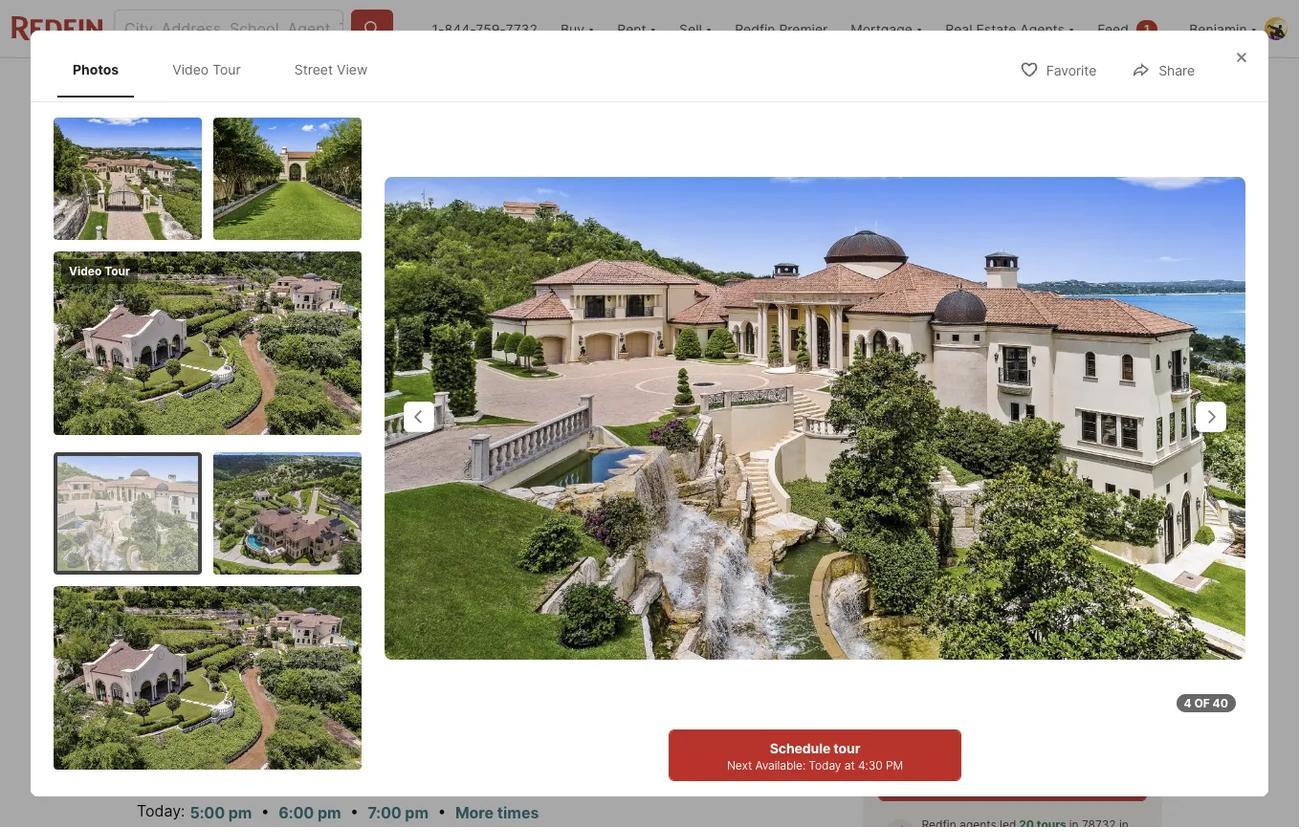 Task type: vqa. For each thing, say whether or not it's contained in the screenshot.
apartments
no



Task type: describe. For each thing, give the bounding box(es) containing it.
video tour inside tab
[[172, 61, 241, 77]]

1 horizontal spatial redfin
[[965, 564, 1013, 583]]

0 horizontal spatial at
[[844, 759, 855, 773]]

0 horizontal spatial schedule tour next available: today at 4:30 pm
[[727, 740, 903, 773]]

1 vertical spatial available:
[[953, 778, 1003, 793]]

0 vertical spatial today
[[809, 759, 841, 773]]

approved
[[304, 661, 366, 678]]

more times link
[[455, 803, 539, 823]]

x-
[[1007, 76, 1020, 92]]

/mo
[[222, 661, 246, 678]]

nov for 2
[[981, 595, 1006, 609]]

street view inside street view button
[[300, 483, 375, 499]]

video button
[[152, 472, 249, 510]]

austin
[[262, 586, 308, 605]]

of
[[1194, 696, 1210, 711]]

x-out
[[1007, 76, 1043, 92]]

15,394 sq ft
[[586, 630, 660, 678]]

nov 2 thursday
[[981, 595, 1034, 661]]

times
[[497, 803, 539, 823]]

10
[[495, 630, 520, 657]]

sq
[[586, 659, 605, 678]]

0 horizontal spatial share
[[1110, 76, 1146, 92]]

12400 cedar st image
[[385, 177, 1245, 660]]

photos
[[1085, 483, 1131, 499]]

video tour tab
[[157, 46, 256, 93]]

street view tab
[[279, 46, 383, 93]]

0 horizontal spatial schedule
[[770, 740, 830, 757]]

redfin premier
[[735, 21, 828, 37]]

agent
[[1079, 564, 1122, 583]]

friday
[[1065, 648, 1100, 661]]

6 beds
[[412, 630, 449, 678]]

price
[[222, 764, 259, 783]]

3 pm from the left
[[405, 803, 428, 823]]

12400
[[137, 586, 185, 605]]

feed
[[1097, 21, 1129, 37]]

759-
[[476, 21, 506, 37]]

1 horizontal spatial 1
[[1144, 22, 1150, 36]]

drop
[[234, 737, 269, 756]]

st
[[238, 586, 254, 605]]

6:00
[[279, 803, 314, 823]]

overview tab
[[264, 62, 369, 108]]

price
[[192, 737, 231, 756]]

x-out button
[[964, 64, 1059, 103]]

pre-
[[276, 661, 304, 678]]

-
[[221, 551, 227, 567]]

39 photos
[[1065, 483, 1131, 499]]

1-
[[432, 21, 444, 37]]

tour with a redfin premier agent
[[878, 564, 1122, 583]]

1 horizontal spatial schedule tour next available: today at 4:30 pm
[[924, 757, 1101, 793]]

6
[[412, 630, 427, 657]]

1-844-759-7732 link
[[432, 21, 538, 37]]

search link
[[158, 74, 242, 97]]

78732
[[340, 586, 386, 605]]

tab list containing photos
[[54, 42, 402, 97]]

nov 1 wednesday
[[897, 595, 959, 661]]

1 horizontal spatial schedule
[[961, 757, 1030, 776]]

lowered
[[296, 764, 354, 783]]

for
[[154, 551, 181, 567]]

0 vertical spatial 4:30
[[858, 759, 883, 773]]

dialog containing photos
[[31, 31, 1268, 797]]

nov for 1
[[897, 595, 923, 609]]

sale
[[184, 551, 218, 567]]

2 tab from the left
[[512, 62, 665, 108]]

view inside the "street view" tab
[[337, 61, 368, 77]]

1-844-759-7732
[[432, 21, 538, 37]]

12400 cedar st , austin , tx 78732
[[137, 586, 386, 605]]

get
[[250, 661, 273, 678]]

photos tab
[[57, 46, 134, 93]]

overview
[[285, 77, 347, 93]]

out
[[1020, 76, 1043, 92]]

search
[[196, 77, 242, 93]]

844-
[[444, 21, 476, 37]]

4 of 40
[[1184, 696, 1228, 711]]

6:00 pm button
[[278, 801, 342, 825]]

beds
[[412, 659, 449, 678]]

video inside tab
[[172, 61, 209, 77]]

2 • from the left
[[350, 802, 359, 821]]

3
[[1065, 608, 1088, 650]]

a
[[952, 564, 961, 583]]

more
[[455, 803, 494, 823]]

1 • from the left
[[261, 802, 270, 821]]

view inside street view button
[[343, 483, 375, 499]]

39 photos button
[[1022, 472, 1147, 510]]

1 vertical spatial today
[[1006, 778, 1039, 793]]



Task type: locate. For each thing, give the bounding box(es) containing it.
baths
[[495, 659, 536, 678]]

0 horizontal spatial redfin
[[735, 21, 775, 37]]

, left austin
[[254, 586, 258, 605]]

2 option from the left
[[1000, 689, 1147, 732]]

0 vertical spatial pm
[[886, 759, 903, 773]]

,
[[254, 586, 258, 605], [308, 586, 312, 605]]

premier inside button
[[779, 21, 828, 37]]

redfin premier button
[[723, 0, 839, 57]]

wednesday
[[897, 648, 959, 661]]

nov inside 'nov 1 wednesday'
[[897, 595, 923, 609]]

1 tab from the left
[[369, 62, 512, 108]]

today: 5:00 pm • 6:00 pm • 7:00 pm • more times
[[137, 802, 539, 823]]

1 horizontal spatial pm
[[317, 803, 341, 823]]

video inside button
[[195, 483, 233, 499]]

1 vertical spatial street
[[300, 483, 340, 499]]

0 horizontal spatial 4:30
[[858, 759, 883, 773]]

map entry image
[[706, 549, 833, 676]]

option down wednesday
[[878, 689, 1000, 732]]

for sale - active
[[154, 551, 279, 567]]

1 vertical spatial redfin
[[965, 564, 1013, 583]]

nov 3 friday
[[1065, 595, 1100, 661]]

active
[[231, 551, 279, 567]]

0 vertical spatial redfin
[[735, 21, 775, 37]]

1 vertical spatial 1
[[897, 608, 914, 650]]

1 horizontal spatial today
[[1006, 778, 1039, 793]]

0 horizontal spatial pm
[[886, 759, 903, 773]]

• left more
[[438, 802, 446, 821]]

tab
[[369, 62, 512, 108], [512, 62, 665, 108], [665, 62, 757, 108]]

1 , from the left
[[254, 586, 258, 605]]

0 horizontal spatial tour
[[104, 264, 130, 278]]

• left the 6:00
[[261, 802, 270, 821]]

3 • from the left
[[438, 802, 446, 821]]

7732
[[506, 21, 538, 37]]

1 horizontal spatial tour
[[212, 61, 241, 77]]

1 horizontal spatial 4:30
[[1056, 778, 1080, 793]]

2 horizontal spatial •
[[438, 802, 446, 821]]

$139,241
[[164, 661, 222, 678]]

tab list
[[54, 42, 402, 97], [137, 58, 773, 108]]

0 vertical spatial view
[[337, 61, 368, 77]]

tab down redfin premier button
[[665, 62, 757, 108]]

$19,500,000
[[137, 630, 278, 657]]

0 horizontal spatial today
[[809, 759, 841, 773]]

pm right the 6:00
[[317, 803, 341, 823]]

premier
[[779, 21, 828, 37], [1017, 564, 1075, 583]]

image image
[[54, 117, 202, 240], [213, 117, 362, 240], [54, 251, 362, 435], [213, 452, 362, 574], [57, 456, 198, 571], [54, 586, 362, 770]]

schedule tour next available: today at 4:30 pm
[[727, 740, 903, 773], [924, 757, 1101, 793]]

list
[[192, 764, 218, 783]]

next
[[727, 759, 752, 773], [924, 778, 950, 793]]

street view button
[[257, 472, 392, 510]]

2 vertical spatial video
[[195, 483, 233, 499]]

nov down tour with a redfin premier agent
[[981, 595, 1006, 609]]

nov
[[897, 595, 923, 609], [981, 595, 1006, 609], [1065, 595, 1091, 609]]

schedule
[[770, 740, 830, 757], [961, 757, 1030, 776]]

1 horizontal spatial at
[[1042, 778, 1052, 793]]

user photo image
[[1265, 17, 1288, 40]]

3 tab from the left
[[665, 62, 757, 108]]

5:00 pm button
[[189, 801, 253, 825]]

0 horizontal spatial next
[[727, 759, 752, 773]]

1 horizontal spatial available:
[[953, 778, 1003, 793]]

0 vertical spatial video tour
[[172, 61, 241, 77]]

tab down 7732
[[512, 62, 665, 108]]

0 vertical spatial premier
[[779, 21, 828, 37]]

was
[[263, 764, 292, 783]]

redfin inside button
[[735, 21, 775, 37]]

next image
[[1124, 613, 1155, 644]]

option down the friday
[[1000, 689, 1147, 732]]

active link
[[231, 551, 279, 567]]

1 nov from the left
[[897, 595, 923, 609]]

get pre-approved link
[[250, 661, 366, 678]]

1 inside 'nov 1 wednesday'
[[897, 608, 914, 650]]

0 horizontal spatial ,
[[254, 586, 258, 605]]

nov inside nov 2 thursday
[[981, 595, 1006, 609]]

thursday
[[981, 648, 1034, 661]]

submit search image
[[363, 19, 382, 38]]

pm
[[228, 803, 252, 823], [317, 803, 341, 823], [405, 803, 428, 823]]

baths link
[[495, 659, 536, 678]]

4:30
[[858, 759, 883, 773], [1056, 778, 1080, 793]]

tx
[[316, 586, 336, 605]]

0 vertical spatial street view
[[294, 61, 368, 77]]

street inside street view button
[[300, 483, 340, 499]]

2 pm from the left
[[317, 803, 341, 823]]

0 vertical spatial available:
[[755, 759, 806, 773]]

0 horizontal spatial nov
[[897, 595, 923, 609]]

favorite button
[[1003, 50, 1113, 89]]

street view inside tab
[[294, 61, 368, 77]]

2 , from the left
[[308, 586, 312, 605]]

2 horizontal spatial tour
[[878, 564, 912, 583]]

video tour
[[172, 61, 241, 77], [69, 264, 130, 278]]

with
[[916, 564, 949, 583]]

1 vertical spatial video tour
[[69, 264, 130, 278]]

0 vertical spatial 1
[[1144, 22, 1150, 36]]

0 horizontal spatial available:
[[755, 759, 806, 773]]

street
[[294, 61, 333, 77], [300, 483, 340, 499]]

cedar
[[189, 586, 234, 605]]

12400 cedar st, austin, tx 78732 image
[[137, 112, 855, 526], [863, 112, 1162, 315], [863, 323, 1162, 526]]

nov down with on the bottom of page
[[897, 595, 923, 609]]

by
[[358, 764, 376, 783]]

1 horizontal spatial nov
[[981, 595, 1006, 609]]

pm right 7:00
[[405, 803, 428, 823]]

0 horizontal spatial video tour
[[69, 264, 130, 278]]

1
[[1144, 22, 1150, 36], [897, 608, 914, 650]]

, left tx
[[308, 586, 312, 605]]

0 horizontal spatial pm
[[228, 803, 252, 823]]

0 vertical spatial next
[[727, 759, 752, 773]]

1 right feed
[[1144, 22, 1150, 36]]

40
[[1213, 696, 1228, 711]]

City, Address, School, Agent, ZIP search field
[[114, 10, 344, 48]]

available:
[[755, 759, 806, 773], [953, 778, 1003, 793]]

0 vertical spatial street
[[294, 61, 333, 77]]

1 horizontal spatial pm
[[1083, 778, 1101, 793]]

2 vertical spatial tour
[[878, 564, 912, 583]]

0 horizontal spatial 1
[[897, 608, 914, 650]]

today:
[[137, 802, 185, 821]]

est.
[[137, 661, 160, 678]]

10 baths
[[495, 630, 536, 678]]

3 nov from the left
[[1065, 595, 1091, 609]]

0 vertical spatial tour
[[212, 61, 241, 77]]

price drop list price was lowered by $5m.
[[192, 737, 421, 783]]

pm right '5:00'
[[228, 803, 252, 823]]

1 horizontal spatial next
[[924, 778, 950, 793]]

5:00
[[190, 803, 225, 823]]

0 vertical spatial video
[[172, 61, 209, 77]]

2 horizontal spatial pm
[[405, 803, 428, 823]]

1 vertical spatial next
[[924, 778, 950, 793]]

at
[[844, 759, 855, 773], [1042, 778, 1052, 793]]

1 vertical spatial video
[[69, 264, 102, 278]]

share
[[1159, 62, 1195, 79], [1110, 76, 1146, 92]]

1 vertical spatial at
[[1042, 778, 1052, 793]]

today
[[809, 759, 841, 773], [1006, 778, 1039, 793]]

$5m.
[[380, 764, 417, 783]]

1 vertical spatial premier
[[1017, 564, 1075, 583]]

7:00
[[368, 803, 402, 823]]

2 nov from the left
[[981, 595, 1006, 609]]

0 vertical spatial at
[[844, 759, 855, 773]]

7:00 pm button
[[367, 801, 429, 825]]

option
[[878, 689, 1000, 732], [1000, 689, 1147, 732]]

$19,500,000 est. $139,241 /mo get pre-approved
[[137, 630, 366, 678]]

tour inside tab
[[212, 61, 241, 77]]

view
[[337, 61, 368, 77], [343, 483, 375, 499]]

1 horizontal spatial video tour
[[172, 61, 241, 77]]

1 horizontal spatial •
[[350, 802, 359, 821]]

tour
[[833, 740, 860, 757], [1034, 757, 1064, 776]]

• left 7:00
[[350, 802, 359, 821]]

nov for 3
[[1065, 595, 1091, 609]]

nov down agent
[[1065, 595, 1091, 609]]

video
[[172, 61, 209, 77], [69, 264, 102, 278], [195, 483, 233, 499]]

photos
[[73, 61, 119, 77]]

street view
[[294, 61, 368, 77], [300, 483, 375, 499]]

1 vertical spatial view
[[343, 483, 375, 499]]

1 vertical spatial street view
[[300, 483, 375, 499]]

dialog
[[31, 31, 1268, 797]]

15,394
[[586, 630, 660, 657]]

1 horizontal spatial share
[[1159, 62, 1195, 79]]

1 horizontal spatial ,
[[308, 586, 312, 605]]

0 horizontal spatial •
[[261, 802, 270, 821]]

0 horizontal spatial tour
[[833, 740, 860, 757]]

2
[[981, 608, 1003, 650]]

0 horizontal spatial premier
[[779, 21, 828, 37]]

1 vertical spatial pm
[[1083, 778, 1101, 793]]

list box
[[878, 689, 1147, 732]]

4
[[1184, 696, 1192, 711]]

tab down 1-
[[369, 62, 512, 108]]

ft
[[609, 659, 624, 678]]

2 horizontal spatial nov
[[1065, 595, 1091, 609]]

1 horizontal spatial premier
[[1017, 564, 1075, 583]]

1 vertical spatial tour
[[104, 264, 130, 278]]

nov inside nov 3 friday
[[1065, 595, 1091, 609]]

favorite
[[1046, 62, 1097, 79]]

street inside the "street view" tab
[[294, 61, 333, 77]]

39
[[1065, 483, 1082, 499]]

1 horizontal spatial tour
[[1034, 757, 1064, 776]]

1 left 2
[[897, 608, 914, 650]]

1 vertical spatial 4:30
[[1056, 778, 1080, 793]]

None button
[[890, 587, 966, 670], [974, 588, 1051, 669], [1059, 588, 1135, 669], [890, 587, 966, 670], [974, 588, 1051, 669], [1059, 588, 1135, 669]]

1 option from the left
[[878, 689, 1000, 732]]

1 pm from the left
[[228, 803, 252, 823]]

tab list containing search
[[137, 58, 773, 108]]



